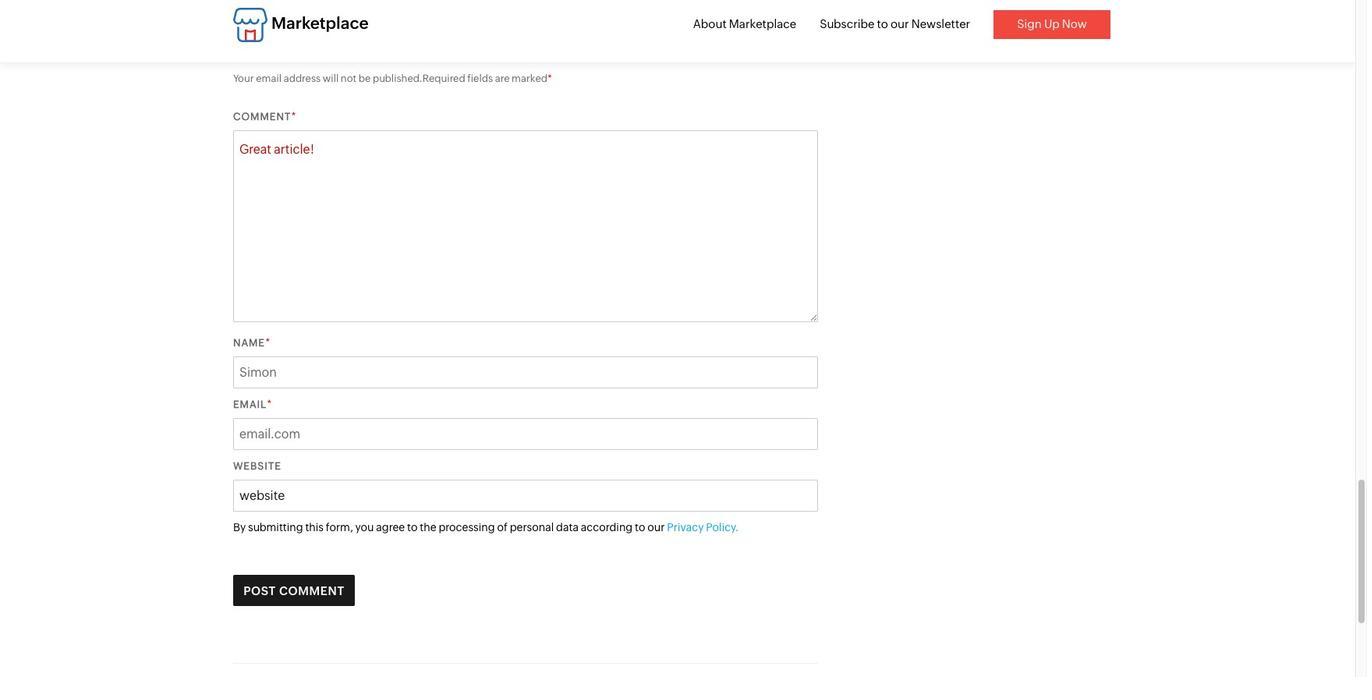 Task type: describe. For each thing, give the bounding box(es) containing it.
email *
[[233, 398, 272, 410]]

now
[[1062, 17, 1087, 30]]

name *
[[233, 336, 270, 349]]

subscribe
[[820, 17, 875, 30]]

marketplace link
[[233, 8, 369, 42]]

comment
[[233, 111, 291, 123]]

1 horizontal spatial our
[[891, 17, 909, 30]]

a
[[285, 41, 294, 61]]

1 horizontal spatial to
[[635, 521, 646, 534]]

required
[[423, 73, 465, 84]]

Email email field
[[233, 418, 818, 450]]

policy.
[[706, 521, 739, 534]]

2 horizontal spatial to
[[877, 17, 888, 30]]

submitting
[[248, 521, 303, 534]]

personal
[[510, 521, 554, 534]]

by
[[233, 521, 246, 534]]

sign
[[1017, 17, 1042, 30]]

up
[[1044, 17, 1060, 30]]

by submitting this form, you agree to the processing of personal data according to our privacy policy.
[[233, 521, 739, 534]]

0 horizontal spatial marketplace
[[271, 14, 369, 33]]

your email address will not be published. required fields are marked *
[[233, 73, 552, 84]]

about
[[693, 17, 727, 30]]

privacy policy. link
[[667, 521, 739, 534]]

according
[[581, 521, 633, 534]]

leave
[[233, 41, 281, 61]]

about marketplace
[[693, 17, 797, 30]]

Website text field
[[233, 480, 818, 512]]



Task type: vqa. For each thing, say whether or not it's contained in the screenshot.
the bottommost the service.
no



Task type: locate. For each thing, give the bounding box(es) containing it.
sign up now link
[[994, 10, 1111, 39]]

* right are
[[548, 73, 552, 84]]

be
[[359, 73, 371, 84]]

not
[[341, 73, 357, 84]]

to right subscribe
[[877, 17, 888, 30]]

processing
[[439, 521, 495, 534]]

marketplace
[[271, 14, 369, 33], [729, 17, 797, 30]]

data
[[556, 521, 579, 534]]

about marketplace link
[[693, 17, 797, 30]]

1 horizontal spatial marketplace
[[729, 17, 797, 30]]

email
[[233, 399, 267, 410]]

this
[[305, 521, 324, 534]]

fields
[[467, 73, 493, 84]]

our
[[891, 17, 909, 30], [648, 521, 665, 534]]

website
[[233, 460, 281, 472]]

Name text field
[[233, 357, 818, 389]]

* down address at top
[[291, 110, 296, 123]]

your
[[233, 73, 254, 84]]

1 vertical spatial our
[[648, 521, 665, 534]]

subscribe to our newsletter link
[[820, 17, 971, 30]]

will
[[323, 73, 339, 84]]

0 horizontal spatial our
[[648, 521, 665, 534]]

marketplace up reply
[[271, 14, 369, 33]]

sign up now
[[1017, 17, 1087, 30]]

privacy
[[667, 521, 704, 534]]

marked
[[512, 73, 548, 84]]

name
[[233, 337, 265, 349]]

* up email *
[[265, 336, 270, 349]]

* up website
[[267, 398, 272, 410]]

subscribe to our newsletter
[[820, 17, 971, 30]]

published.
[[373, 73, 423, 84]]

* for email *
[[267, 398, 272, 410]]

0 vertical spatial our
[[891, 17, 909, 30]]

agree
[[376, 521, 405, 534]]

you
[[355, 521, 374, 534]]

form,
[[326, 521, 353, 534]]

comment *
[[233, 110, 296, 123]]

leave a reply
[[233, 41, 344, 61]]

of
[[497, 521, 508, 534]]

our left newsletter
[[891, 17, 909, 30]]

are
[[495, 73, 510, 84]]

address
[[284, 73, 321, 84]]

to left the
[[407, 521, 418, 534]]

* for comment *
[[291, 110, 296, 123]]

* for name *
[[265, 336, 270, 349]]

email
[[256, 73, 282, 84]]

reply
[[298, 41, 344, 61]]

newsletter
[[912, 17, 971, 30]]

*
[[548, 73, 552, 84], [291, 110, 296, 123], [265, 336, 270, 349], [267, 398, 272, 410]]

0 horizontal spatial to
[[407, 521, 418, 534]]

None submit
[[233, 575, 355, 606]]

to
[[877, 17, 888, 30], [407, 521, 418, 534], [635, 521, 646, 534]]

our left privacy
[[648, 521, 665, 534]]

to right according
[[635, 521, 646, 534]]

the
[[420, 521, 437, 534]]

marketplace right about
[[729, 17, 797, 30]]

Comment text field
[[233, 130, 818, 322]]



